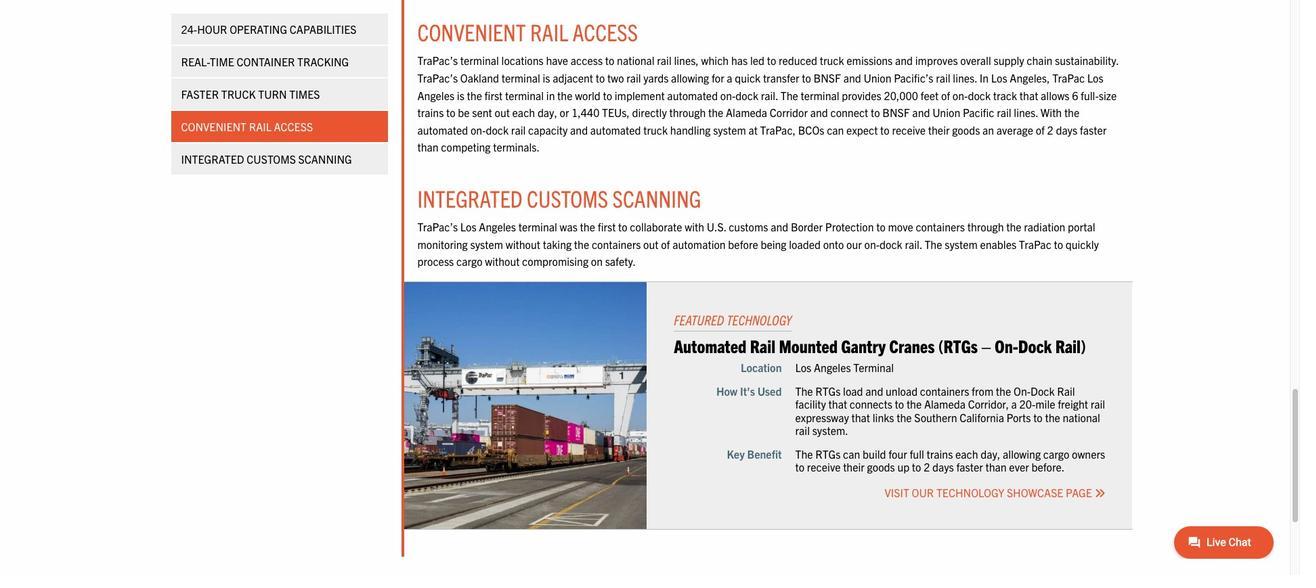 Task type: locate. For each thing, give the bounding box(es) containing it.
world
[[575, 88, 601, 102]]

can down connect
[[827, 123, 844, 137]]

freight
[[1058, 398, 1089, 411]]

cargo left owners at the right bottom of page
[[1044, 448, 1070, 461]]

union down emissions
[[864, 71, 892, 85]]

0 vertical spatial customs
[[247, 152, 296, 166]]

1 horizontal spatial automated
[[591, 123, 641, 137]]

on- up ports
[[1014, 385, 1031, 398]]

0 vertical spatial dock
[[1019, 335, 1052, 357]]

0 horizontal spatial allowing
[[671, 71, 709, 85]]

customs
[[729, 220, 769, 234]]

rtgs inside the rtgs can build four full trains each day, allowing cargo owners to receive their goods up to 2 days faster than ever before.
[[816, 448, 841, 461]]

1 horizontal spatial national
[[1063, 411, 1101, 424]]

1 trapac's from the top
[[418, 54, 458, 67]]

rtgs inside the rtgs load and unload containers from the on-dock rail facility that connects to the alameda corridor, a 20-mile freight rail expressway that links the southern california ports to the national rail system.
[[816, 385, 841, 398]]

0 vertical spatial faster
[[1080, 123, 1107, 137]]

0 vertical spatial allowing
[[671, 71, 709, 85]]

reduced
[[779, 54, 818, 67]]

national up two
[[617, 54, 655, 67]]

the down system.
[[796, 448, 813, 461]]

0 horizontal spatial scanning
[[298, 152, 352, 166]]

the
[[781, 88, 799, 102], [925, 238, 943, 251], [796, 385, 813, 398], [796, 448, 813, 461]]

it's
[[740, 385, 755, 398]]

terminal
[[461, 54, 499, 67], [502, 71, 540, 85], [505, 88, 544, 102], [801, 88, 840, 102], [519, 220, 557, 234]]

owners
[[1072, 448, 1106, 461]]

dock up pacific
[[968, 88, 991, 102]]

trapac down the radiation
[[1019, 238, 1052, 251]]

on- right – in the bottom of the page
[[995, 335, 1019, 357]]

before
[[728, 238, 759, 251]]

is up be
[[457, 88, 465, 102]]

trapac inside trapac's terminal locations have access to national rail lines, which has led to reduced truck emissions and improves overall supply chain sustainability. trapac's oakland terminal is adjacent to two rail yards allowing for a quick transfer to bnsf and union pacific's rail lines. in los angeles, trapac los angeles is the first terminal in the world to implement automated on-dock rail. the terminal provides 20,000 feet of on-dock track that allows 6 full-size trains to be sent out each day, or 1,440 teus, directly through the alameda corridor and connect to bnsf and union pacific rail lines. with the automated on-dock rail capacity and automated truck handling system at trapac, bcos can expect to receive their goods an average of 2 days faster than competing terminals.
[[1053, 71, 1085, 85]]

trapac inside trapac's los angeles terminal was the first to collaborate with u.s. customs and border protection to move containers through the radiation portal monitoring system without taking the containers out of automation before being loaded onto our on-dock rail. the system enables trapac to quickly process cargo without compromising on safety.
[[1019, 238, 1052, 251]]

1 horizontal spatial alameda
[[925, 398, 966, 411]]

2 horizontal spatial angeles
[[814, 361, 851, 375]]

terminal up taking
[[519, 220, 557, 234]]

integrated customs scanning down convenient rail access link
[[181, 152, 352, 166]]

0 vertical spatial receive
[[892, 123, 926, 137]]

dock down move
[[880, 238, 903, 251]]

trapac's terminal locations have access to national rail lines, which has led to reduced truck emissions and improves overall supply chain sustainability. trapac's oakland terminal is adjacent to two rail yards allowing for a quick transfer to bnsf and union pacific's rail lines. in los angeles, trapac los angeles is the first terminal in the world to implement automated on-dock rail. the terminal provides 20,000 feet of on-dock track that allows 6 full-size trains to be sent out each day, or 1,440 teus, directly through the alameda corridor and connect to bnsf and union pacific rail lines. with the automated on-dock rail capacity and automated truck handling system at trapac, bcos can expect to receive their goods an average of 2 days faster than competing terminals.
[[418, 54, 1119, 154]]

loaded
[[789, 238, 821, 251]]

1 vertical spatial a
[[1012, 398, 1017, 411]]

dock inside trapac's los angeles terminal was the first to collaborate with u.s. customs and border protection to move containers through the radiation portal monitoring system without taking the containers out of automation before being loaded onto our on-dock rail. the system enables trapac to quickly process cargo without compromising on safety.
[[880, 238, 903, 251]]

union down feet
[[933, 106, 961, 119]]

trains right full
[[927, 448, 953, 461]]

system
[[713, 123, 746, 137], [470, 238, 503, 251], [945, 238, 978, 251]]

automated down "teus,"
[[591, 123, 641, 137]]

truck right 'reduced'
[[820, 54, 845, 67]]

full
[[910, 448, 925, 461]]

containers inside the rtgs load and unload containers from the on-dock rail facility that connects to the alameda corridor, a 20-mile freight rail expressway that links the southern california ports to the national rail system.
[[921, 385, 970, 398]]

lines. left in
[[953, 71, 978, 85]]

6
[[1073, 88, 1079, 102]]

0 horizontal spatial alameda
[[726, 106, 768, 119]]

bnsf down 20,000
[[883, 106, 910, 119]]

mounted
[[779, 335, 838, 357]]

automated down be
[[418, 123, 468, 137]]

their inside the rtgs can build four full trains each day, allowing cargo owners to receive their goods up to 2 days faster than ever before.
[[844, 461, 865, 474]]

1 vertical spatial rail.
[[905, 238, 923, 251]]

0 horizontal spatial integrated
[[181, 152, 244, 166]]

1 vertical spatial dock
[[1031, 385, 1055, 398]]

to left collaborate
[[619, 220, 628, 234]]

faster inside the rtgs can build four full trains each day, allowing cargo owners to receive their goods up to 2 days faster than ever before.
[[957, 461, 984, 474]]

handling
[[671, 123, 711, 137]]

and down the 1,440 on the left of page
[[570, 123, 588, 137]]

0 horizontal spatial lines.
[[953, 71, 978, 85]]

trapac
[[1053, 71, 1085, 85], [1019, 238, 1052, 251]]

rail. down move
[[905, 238, 923, 251]]

0 horizontal spatial angeles
[[418, 88, 455, 102]]

supply
[[994, 54, 1025, 67]]

to right 'expect'
[[881, 123, 890, 137]]

dock left rail)
[[1019, 335, 1052, 357]]

0 horizontal spatial of
[[661, 238, 670, 251]]

a left 20-
[[1012, 398, 1017, 411]]

rail right mile
[[1058, 385, 1076, 398]]

los inside trapac's los angeles terminal was the first to collaborate with u.s. customs and border protection to move containers through the radiation portal monitoring system without taking the containers out of automation before being loaded onto our on-dock rail. the system enables trapac to quickly process cargo without compromising on safety.
[[461, 220, 477, 234]]

1 horizontal spatial 2
[[1048, 123, 1054, 137]]

0 vertical spatial goods
[[953, 123, 980, 137]]

out inside trapac's los angeles terminal was the first to collaborate with u.s. customs and border protection to move containers through the radiation portal monitoring system without taking the containers out of automation before being loaded onto our on-dock rail. the system enables trapac to quickly process cargo without compromising on safety.
[[644, 238, 659, 251]]

first inside trapac's terminal locations have access to national rail lines, which has led to reduced truck emissions and improves overall supply chain sustainability. trapac's oakland terminal is adjacent to two rail yards allowing for a quick transfer to bnsf and union pacific's rail lines. in los angeles, trapac los angeles is the first terminal in the world to implement automated on-dock rail. the terminal provides 20,000 feet of on-dock track that allows 6 full-size trains to be sent out each day, or 1,440 teus, directly through the alameda corridor and connect to bnsf and union pacific rail lines. with the automated on-dock rail capacity and automated truck handling system at trapac, bcos can expect to receive their goods an average of 2 days faster than competing terminals.
[[485, 88, 503, 102]]

0 vertical spatial on-
[[995, 335, 1019, 357]]

national up owners at the right bottom of page
[[1063, 411, 1101, 424]]

and
[[896, 54, 913, 67], [844, 71, 862, 85], [811, 106, 828, 119], [913, 106, 930, 119], [570, 123, 588, 137], [771, 220, 789, 234], [866, 385, 884, 398]]

1 vertical spatial first
[[598, 220, 616, 234]]

1 horizontal spatial access
[[573, 17, 638, 46]]

a
[[727, 71, 733, 85], [1012, 398, 1017, 411]]

0 vertical spatial first
[[485, 88, 503, 102]]

a right for
[[727, 71, 733, 85]]

load
[[843, 385, 863, 398]]

angeles inside trapac's los angeles terminal was the first to collaborate with u.s. customs and border protection to move containers through the radiation portal monitoring system without taking the containers out of automation before being loaded onto our on-dock rail. the system enables trapac to quickly process cargo without compromising on safety.
[[479, 220, 516, 234]]

2 down with
[[1048, 123, 1054, 137]]

is up in on the left
[[543, 71, 550, 85]]

without left taking
[[506, 238, 541, 251]]

0 horizontal spatial system
[[470, 238, 503, 251]]

the inside the rtgs can build four full trains each day, allowing cargo owners to receive their goods up to 2 days faster than ever before.
[[796, 448, 813, 461]]

2 vertical spatial containers
[[921, 385, 970, 398]]

1 vertical spatial angeles
[[479, 220, 516, 234]]

has
[[732, 54, 748, 67]]

and up being on the top
[[771, 220, 789, 234]]

first
[[485, 88, 503, 102], [598, 220, 616, 234]]

truck down directly
[[644, 123, 668, 137]]

containers up southern
[[921, 385, 970, 398]]

0 vertical spatial bnsf
[[814, 71, 841, 85]]

automated
[[668, 88, 718, 102], [418, 123, 468, 137], [591, 123, 641, 137]]

2 vertical spatial of
[[661, 238, 670, 251]]

lines. up average
[[1014, 106, 1039, 119]]

allowing down lines,
[[671, 71, 709, 85]]

cargo inside the rtgs can build four full trains each day, allowing cargo owners to receive their goods up to 2 days faster than ever before.
[[1044, 448, 1070, 461]]

trapac up 6
[[1053, 71, 1085, 85]]

1 vertical spatial on-
[[1014, 385, 1031, 398]]

containers
[[916, 220, 965, 234], [592, 238, 641, 251], [921, 385, 970, 398]]

1 horizontal spatial convenient rail access
[[418, 17, 638, 46]]

technology down the rtgs can build four full trains each day, allowing cargo owners to receive their goods up to 2 days faster than ever before.
[[937, 487, 1005, 500]]

first up on
[[598, 220, 616, 234]]

out right sent
[[495, 106, 510, 119]]

on- inside the rtgs load and unload containers from the on-dock rail facility that connects to the alameda corridor, a 20-mile freight rail expressway that links the southern california ports to the national rail system.
[[1014, 385, 1031, 398]]

0 vertical spatial truck
[[820, 54, 845, 67]]

1 horizontal spatial trains
[[927, 448, 953, 461]]

california
[[960, 411, 1005, 424]]

integrated down the faster
[[181, 152, 244, 166]]

2 horizontal spatial of
[[1036, 123, 1045, 137]]

1 rtgs from the top
[[816, 385, 841, 398]]

convenient rail access down faster truck turn times
[[181, 120, 313, 133]]

allowing inside the rtgs can build four full trains each day, allowing cargo owners to receive their goods up to 2 days faster than ever before.
[[1003, 448, 1041, 461]]

0 horizontal spatial first
[[485, 88, 503, 102]]

system inside trapac's terminal locations have access to national rail lines, which has led to reduced truck emissions and improves overall supply chain sustainability. trapac's oakland terminal is adjacent to two rail yards allowing for a quick transfer to bnsf and union pacific's rail lines. in los angeles, trapac los angeles is the first terminal in the world to implement automated on-dock rail. the terminal provides 20,000 feet of on-dock track that allows 6 full-size trains to be sent out each day, or 1,440 teus, directly through the alameda corridor and connect to bnsf and union pacific rail lines. with the automated on-dock rail capacity and automated truck handling system at trapac, bcos can expect to receive their goods an average of 2 days faster than competing terminals.
[[713, 123, 746, 137]]

0 horizontal spatial 2
[[924, 461, 930, 474]]

1 horizontal spatial of
[[942, 88, 951, 102]]

0 vertical spatial can
[[827, 123, 844, 137]]

rtgs
[[816, 385, 841, 398], [816, 448, 841, 461]]

terminals.
[[493, 140, 540, 154]]

page
[[1066, 487, 1093, 500]]

oakland
[[461, 71, 499, 85]]

rtgs down system.
[[816, 448, 841, 461]]

1 horizontal spatial day,
[[981, 448, 1001, 461]]

terminal up connect
[[801, 88, 840, 102]]

0 horizontal spatial national
[[617, 54, 655, 67]]

1 horizontal spatial technology
[[937, 487, 1005, 500]]

faster down full-
[[1080, 123, 1107, 137]]

or
[[560, 106, 569, 119]]

technology up location
[[727, 312, 792, 328]]

their down system.
[[844, 461, 865, 474]]

integrated
[[181, 152, 244, 166], [418, 184, 523, 213]]

out
[[495, 106, 510, 119], [644, 238, 659, 251]]

four
[[889, 448, 908, 461]]

their down feet
[[929, 123, 950, 137]]

than left 'ever'
[[986, 461, 1007, 474]]

1 horizontal spatial first
[[598, 220, 616, 234]]

0 vertical spatial rail.
[[761, 88, 778, 102]]

quickly
[[1066, 238, 1099, 251]]

feet
[[921, 88, 939, 102]]

1 vertical spatial union
[[933, 106, 961, 119]]

through inside trapac's los angeles terminal was the first to collaborate with u.s. customs and border protection to move containers through the radiation portal monitoring system without taking the containers out of automation before being loaded onto our on-dock rail. the system enables trapac to quickly process cargo without compromising on safety.
[[968, 220, 1004, 234]]

trapac's for integrated customs scanning
[[418, 220, 458, 234]]

capabilities
[[290, 22, 357, 36]]

system left at
[[713, 123, 746, 137]]

alameda up at
[[726, 106, 768, 119]]

trapac's los angeles terminal was the first to collaborate with u.s. customs and border protection to move containers through the radiation portal monitoring system without taking the containers out of automation before being loaded onto our on-dock rail. the system enables trapac to quickly process cargo without compromising on safety.
[[418, 220, 1099, 268]]

on-
[[721, 88, 736, 102], [953, 88, 968, 102], [471, 123, 486, 137], [865, 238, 880, 251]]

integrated inside integrated customs scanning link
[[181, 152, 244, 166]]

goods left up
[[868, 461, 895, 474]]

on- inside trapac's los angeles terminal was the first to collaborate with u.s. customs and border protection to move containers through the radiation portal monitoring system without taking the containers out of automation before being loaded onto our on-dock rail. the system enables trapac to quickly process cargo without compromising on safety.
[[865, 238, 880, 251]]

national
[[617, 54, 655, 67], [1063, 411, 1101, 424]]

angeles inside trapac's terminal locations have access to national rail lines, which has led to reduced truck emissions and improves overall supply chain sustainability. trapac's oakland terminal is adjacent to two rail yards allowing for a quick transfer to bnsf and union pacific's rail lines. in los angeles, trapac los angeles is the first terminal in the world to implement automated on-dock rail. the terminal provides 20,000 feet of on-dock track that allows 6 full-size trains to be sent out each day, or 1,440 teus, directly through the alameda corridor and connect to bnsf and union pacific rail lines. with the automated on-dock rail capacity and automated truck handling system at trapac, bcos can expect to receive their goods an average of 2 days faster than competing terminals.
[[418, 88, 455, 102]]

2 rtgs from the top
[[816, 448, 841, 461]]

1 vertical spatial out
[[644, 238, 659, 251]]

2 trapac's from the top
[[418, 71, 458, 85]]

to right links
[[895, 398, 905, 411]]

rail
[[657, 54, 672, 67], [627, 71, 641, 85], [936, 71, 951, 85], [997, 106, 1012, 119], [511, 123, 526, 137], [1091, 398, 1106, 411], [796, 424, 810, 437]]

1 vertical spatial each
[[956, 448, 979, 461]]

and inside the rtgs load and unload containers from the on-dock rail facility that connects to the alameda corridor, a 20-mile freight rail expressway that links the southern california ports to the national rail system.
[[866, 385, 884, 398]]

convenient up oakland at the left top of the page
[[418, 17, 526, 46]]

cargo
[[457, 255, 483, 268], [1044, 448, 1070, 461]]

0 vertical spatial out
[[495, 106, 510, 119]]

rail down track on the right
[[997, 106, 1012, 119]]

1 vertical spatial can
[[843, 448, 861, 461]]

0 vertical spatial through
[[670, 106, 706, 119]]

with
[[685, 220, 705, 234]]

trains inside trapac's terminal locations have access to national rail lines, which has led to reduced truck emissions and improves overall supply chain sustainability. trapac's oakland terminal is adjacent to two rail yards allowing for a quick transfer to bnsf and union pacific's rail lines. in los angeles, trapac los angeles is the first terminal in the world to implement automated on-dock rail. the terminal provides 20,000 feet of on-dock track that allows 6 full-size trains to be sent out each day, or 1,440 teus, directly through the alameda corridor and connect to bnsf and union pacific rail lines. with the automated on-dock rail capacity and automated truck handling system at trapac, bcos can expect to receive their goods an average of 2 days faster than competing terminals.
[[418, 106, 444, 119]]

bnsf
[[814, 71, 841, 85], [883, 106, 910, 119]]

the inside trapac's los angeles terminal was the first to collaborate with u.s. customs and border protection to move containers through the radiation portal monitoring system without taking the containers out of automation before being loaded onto our on-dock rail. the system enables trapac to quickly process cargo without compromising on safety.
[[925, 238, 943, 251]]

can inside trapac's terminal locations have access to national rail lines, which has led to reduced truck emissions and improves overall supply chain sustainability. trapac's oakland terminal is adjacent to two rail yards allowing for a quick transfer to bnsf and union pacific's rail lines. in los angeles, trapac los angeles is the first terminal in the world to implement automated on-dock rail. the terminal provides 20,000 feet of on-dock track that allows 6 full-size trains to be sent out each day, or 1,440 teus, directly through the alameda corridor and connect to bnsf and union pacific rail lines. with the automated on-dock rail capacity and automated truck handling system at trapac, bcos can expect to receive their goods an average of 2 days faster than competing terminals.
[[827, 123, 844, 137]]

2
[[1048, 123, 1054, 137], [924, 461, 930, 474]]

0 vertical spatial of
[[942, 88, 951, 102]]

led
[[751, 54, 765, 67]]

and inside trapac's los angeles terminal was the first to collaborate with u.s. customs and border protection to move containers through the radiation portal monitoring system without taking the containers out of automation before being loaded onto our on-dock rail. the system enables trapac to quickly process cargo without compromising on safety.
[[771, 220, 789, 234]]

0 vertical spatial is
[[543, 71, 550, 85]]

trains inside the rtgs can build four full trains each day, allowing cargo owners to receive their goods up to 2 days faster than ever before.
[[927, 448, 953, 461]]

1 horizontal spatial goods
[[953, 123, 980, 137]]

a inside trapac's terminal locations have access to national rail lines, which has led to reduced truck emissions and improves overall supply chain sustainability. trapac's oakland terminal is adjacent to two rail yards allowing for a quick transfer to bnsf and union pacific's rail lines. in los angeles, trapac los angeles is the first terminal in the world to implement automated on-dock rail. the terminal provides 20,000 feet of on-dock track that allows 6 full-size trains to be sent out each day, or 1,440 teus, directly through the alameda corridor and connect to bnsf and union pacific rail lines. with the automated on-dock rail capacity and automated truck handling system at trapac, bcos can expect to receive their goods an average of 2 days faster than competing terminals.
[[727, 71, 733, 85]]

1 vertical spatial truck
[[644, 123, 668, 137]]

days
[[1056, 123, 1078, 137], [933, 461, 954, 474]]

1 vertical spatial faster
[[957, 461, 984, 474]]

1 horizontal spatial lines.
[[1014, 106, 1039, 119]]

1 vertical spatial days
[[933, 461, 954, 474]]

mile
[[1036, 398, 1056, 411]]

0 horizontal spatial goods
[[868, 461, 895, 474]]

0 vertical spatial rtgs
[[816, 385, 841, 398]]

allows
[[1041, 88, 1070, 102]]

u.s.
[[707, 220, 727, 234]]

of down with
[[1036, 123, 1045, 137]]

access inside convenient rail access link
[[274, 120, 313, 133]]

1 vertical spatial bnsf
[[883, 106, 910, 119]]

0 horizontal spatial union
[[864, 71, 892, 85]]

terminal down locations
[[502, 71, 540, 85]]

day, left 'ever'
[[981, 448, 1001, 461]]

the up expressway
[[796, 385, 813, 398]]

our
[[912, 487, 934, 500]]

0 horizontal spatial a
[[727, 71, 733, 85]]

faster
[[1080, 123, 1107, 137], [957, 461, 984, 474]]

days inside the rtgs can build four full trains each day, allowing cargo owners to receive their goods up to 2 days faster than ever before.
[[933, 461, 954, 474]]

rail up location
[[750, 335, 776, 357]]

los right in
[[992, 71, 1008, 85]]

0 horizontal spatial out
[[495, 106, 510, 119]]

rail down facility
[[796, 424, 810, 437]]

than inside trapac's terminal locations have access to national rail lines, which has led to reduced truck emissions and improves overall supply chain sustainability. trapac's oakland terminal is adjacent to two rail yards allowing for a quick transfer to bnsf and union pacific's rail lines. in los angeles, trapac los angeles is the first terminal in the world to implement automated on-dock rail. the terminal provides 20,000 feet of on-dock track that allows 6 full-size trains to be sent out each day, or 1,440 teus, directly through the alameda corridor and connect to bnsf and union pacific rail lines. with the automated on-dock rail capacity and automated truck handling system at trapac, bcos can expect to receive their goods an average of 2 days faster than competing terminals.
[[418, 140, 439, 154]]

1 horizontal spatial bnsf
[[883, 106, 910, 119]]

3 trapac's from the top
[[418, 220, 458, 234]]

access up access
[[573, 17, 638, 46]]

trains
[[418, 106, 444, 119], [927, 448, 953, 461]]

angeles,
[[1010, 71, 1050, 85]]

first up sent
[[485, 88, 503, 102]]

alameda left the from
[[925, 398, 966, 411]]

scanning down convenient rail access link
[[298, 152, 352, 166]]

1 vertical spatial national
[[1063, 411, 1101, 424]]

2 inside trapac's terminal locations have access to national rail lines, which has led to reduced truck emissions and improves overall supply chain sustainability. trapac's oakland terminal is adjacent to two rail yards allowing for a quick transfer to bnsf and union pacific's rail lines. in los angeles, trapac los angeles is the first terminal in the world to implement automated on-dock rail. the terminal provides 20,000 feet of on-dock track that allows 6 full-size trains to be sent out each day, or 1,440 teus, directly through the alameda corridor and connect to bnsf and union pacific rail lines. with the automated on-dock rail capacity and automated truck handling system at trapac, bcos can expect to receive their goods an average of 2 days faster than competing terminals.
[[1048, 123, 1054, 137]]

terminal inside trapac's los angeles terminal was the first to collaborate with u.s. customs and border protection to move containers through the radiation portal monitoring system without taking the containers out of automation before being loaded onto our on-dock rail. the system enables trapac to quickly process cargo without compromising on safety.
[[519, 220, 557, 234]]

0 vertical spatial 2
[[1048, 123, 1054, 137]]

0 vertical spatial convenient rail access
[[418, 17, 638, 46]]

access
[[571, 54, 603, 67]]

alameda
[[726, 106, 768, 119], [925, 398, 966, 411]]

0 vertical spatial technology
[[727, 312, 792, 328]]

lines.
[[953, 71, 978, 85], [1014, 106, 1039, 119]]

through up enables
[[968, 220, 1004, 234]]

1 horizontal spatial allowing
[[1003, 448, 1041, 461]]

1 vertical spatial 2
[[924, 461, 930, 474]]

than left competing
[[418, 140, 439, 154]]

locations
[[502, 54, 544, 67]]

integrated customs scanning up 'was'
[[418, 184, 702, 213]]

0 vertical spatial alameda
[[726, 106, 768, 119]]

pacific's
[[894, 71, 934, 85]]

cargo inside trapac's los angeles terminal was the first to collaborate with u.s. customs and border protection to move containers through the radiation portal monitoring system without taking the containers out of automation before being loaded onto our on-dock rail. the system enables trapac to quickly process cargo without compromising on safety.
[[457, 255, 483, 268]]

day, left 'or'
[[538, 106, 557, 119]]

0 vertical spatial angeles
[[418, 88, 455, 102]]

through inside trapac's terminal locations have access to national rail lines, which has led to reduced truck emissions and improves overall supply chain sustainability. trapac's oakland terminal is adjacent to two rail yards allowing for a quick transfer to bnsf and union pacific's rail lines. in los angeles, trapac los angeles is the first terminal in the world to implement automated on-dock rail. the terminal provides 20,000 feet of on-dock track that allows 6 full-size trains to be sent out each day, or 1,440 teus, directly through the alameda corridor and connect to bnsf and union pacific rail lines. with the automated on-dock rail capacity and automated truck handling system at trapac, bcos can expect to receive their goods an average of 2 days faster than competing terminals.
[[670, 106, 706, 119]]

average
[[997, 123, 1034, 137]]

that left links
[[852, 411, 871, 424]]

days right full
[[933, 461, 954, 474]]

the up corridor
[[781, 88, 799, 102]]

0 vertical spatial each
[[513, 106, 535, 119]]

rail right "freight"
[[1091, 398, 1106, 411]]

system right monitoring
[[470, 238, 503, 251]]

1 horizontal spatial cargo
[[1044, 448, 1070, 461]]

0 horizontal spatial receive
[[807, 461, 841, 474]]

the
[[467, 88, 482, 102], [558, 88, 573, 102], [709, 106, 724, 119], [1065, 106, 1080, 119], [580, 220, 595, 234], [1007, 220, 1022, 234], [574, 238, 590, 251], [996, 385, 1012, 398], [907, 398, 922, 411], [897, 411, 912, 424], [1046, 411, 1061, 424]]

automated down for
[[668, 88, 718, 102]]

days down with
[[1056, 123, 1078, 137]]

that up system.
[[829, 398, 848, 411]]

los up monitoring
[[461, 220, 477, 234]]

trapac's inside trapac's los angeles terminal was the first to collaborate with u.s. customs and border protection to move containers through the radiation portal monitoring system without taking the containers out of automation before being loaded onto our on-dock rail. the system enables trapac to quickly process cargo without compromising on safety.
[[418, 220, 458, 234]]

1,440
[[572, 106, 600, 119]]

dock inside "featured technology automated rail mounted gantry cranes (rtgs – on-dock rail)"
[[1019, 335, 1052, 357]]

1 horizontal spatial receive
[[892, 123, 926, 137]]

0 horizontal spatial their
[[844, 461, 865, 474]]

1 vertical spatial integrated
[[418, 184, 523, 213]]

1 horizontal spatial a
[[1012, 398, 1017, 411]]

customs up 'was'
[[527, 184, 609, 213]]

1 vertical spatial scanning
[[613, 184, 702, 213]]

days inside trapac's terminal locations have access to national rail lines, which has led to reduced truck emissions and improves overall supply chain sustainability. trapac's oakland terminal is adjacent to two rail yards allowing for a quick transfer to bnsf and union pacific's rail lines. in los angeles, trapac los angeles is the first terminal in the world to implement automated on-dock rail. the terminal provides 20,000 feet of on-dock track that allows 6 full-size trains to be sent out each day, or 1,440 teus, directly through the alameda corridor and connect to bnsf and union pacific rail lines. with the automated on-dock rail capacity and automated truck handling system at trapac, bcos can expect to receive their goods an average of 2 days faster than competing terminals.
[[1056, 123, 1078, 137]]

trains left be
[[418, 106, 444, 119]]

rail inside "featured technology automated rail mounted gantry cranes (rtgs – on-dock rail)"
[[750, 335, 776, 357]]

0 vertical spatial national
[[617, 54, 655, 67]]

1 horizontal spatial trapac
[[1053, 71, 1085, 85]]

2 right up
[[924, 461, 930, 474]]

customs
[[247, 152, 296, 166], [527, 184, 609, 213]]

0 horizontal spatial faster
[[957, 461, 984, 474]]

1 horizontal spatial through
[[968, 220, 1004, 234]]

faster up 'visit our technology showcase page' on the bottom right
[[957, 461, 984, 474]]

how
[[717, 385, 738, 398]]

without
[[506, 238, 541, 251], [485, 255, 520, 268]]

0 vertical spatial integrated
[[181, 152, 244, 166]]

with
[[1041, 106, 1062, 119]]

be
[[458, 106, 470, 119]]

0 vertical spatial days
[[1056, 123, 1078, 137]]

1 vertical spatial lines.
[[1014, 106, 1039, 119]]

than
[[418, 140, 439, 154], [986, 461, 1007, 474]]

links
[[873, 411, 895, 424]]

and right load
[[866, 385, 884, 398]]

1 horizontal spatial system
[[713, 123, 746, 137]]

1 vertical spatial access
[[274, 120, 313, 133]]

each inside the rtgs can build four full trains each day, allowing cargo owners to receive their goods up to 2 days faster than ever before.
[[956, 448, 979, 461]]

to right led
[[767, 54, 777, 67]]

can inside the rtgs can build four full trains each day, allowing cargo owners to receive their goods up to 2 days faster than ever before.
[[843, 448, 861, 461]]

24-hour operating capabilities link
[[171, 14, 388, 45]]

angeles
[[418, 88, 455, 102], [479, 220, 516, 234], [814, 361, 851, 375]]

can left build
[[843, 448, 861, 461]]

customs down convenient rail access link
[[247, 152, 296, 166]]

key benefit
[[727, 448, 782, 461]]

receive down system.
[[807, 461, 841, 474]]

dock
[[1019, 335, 1052, 357], [1031, 385, 1055, 398]]

of
[[942, 88, 951, 102], [1036, 123, 1045, 137], [661, 238, 670, 251]]

1 horizontal spatial rail.
[[905, 238, 923, 251]]

than inside the rtgs can build four full trains each day, allowing cargo owners to receive their goods up to 2 days faster than ever before.
[[986, 461, 1007, 474]]



Task type: describe. For each thing, give the bounding box(es) containing it.
connect
[[831, 106, 869, 119]]

goods inside trapac's terminal locations have access to national rail lines, which has led to reduced truck emissions and improves overall supply chain sustainability. trapac's oakland terminal is adjacent to two rail yards allowing for a quick transfer to bnsf and union pacific's rail lines. in los angeles, trapac los angeles is the first terminal in the world to implement automated on-dock rail. the terminal provides 20,000 feet of on-dock track that allows 6 full-size trains to be sent out each day, or 1,440 teus, directly through the alameda corridor and connect to bnsf and union pacific rail lines. with the automated on-dock rail capacity and automated truck handling system at trapac, bcos can expect to receive their goods an average of 2 days faster than competing terminals.
[[953, 123, 980, 137]]

move
[[888, 220, 914, 234]]

cranes
[[890, 335, 935, 357]]

los up full-
[[1088, 71, 1104, 85]]

allowing inside trapac's terminal locations have access to national rail lines, which has led to reduced truck emissions and improves overall supply chain sustainability. trapac's oakland terminal is adjacent to two rail yards allowing for a quick transfer to bnsf and union pacific's rail lines. in los angeles, trapac los angeles is the first terminal in the world to implement automated on-dock rail. the terminal provides 20,000 feet of on-dock track that allows 6 full-size trains to be sent out each day, or 1,440 teus, directly through the alameda corridor and connect to bnsf and union pacific rail lines. with the automated on-dock rail capacity and automated truck handling system at trapac, bcos can expect to receive their goods an average of 2 days faster than competing terminals.
[[671, 71, 709, 85]]

rtgs for load
[[816, 385, 841, 398]]

2 horizontal spatial system
[[945, 238, 978, 251]]

to left two
[[596, 71, 605, 85]]

on
[[591, 255, 603, 268]]

the inside the rtgs load and unload containers from the on-dock rail facility that connects to the alameda corridor, a 20-mile freight rail expressway that links the southern california ports to the national rail system.
[[796, 385, 813, 398]]

ever
[[1010, 461, 1030, 474]]

and up bcos
[[811, 106, 828, 119]]

rail down improves
[[936, 71, 951, 85]]

the rtgs can build four full trains each day, allowing cargo owners to receive their goods up to 2 days faster than ever before.
[[796, 448, 1106, 474]]

size
[[1099, 88, 1117, 102]]

enables
[[981, 238, 1017, 251]]

two
[[608, 71, 624, 85]]

rail. inside trapac's terminal locations have access to national rail lines, which has led to reduced truck emissions and improves overall supply chain sustainability. trapac's oakland terminal is adjacent to two rail yards allowing for a quick transfer to bnsf and union pacific's rail lines. in los angeles, trapac los angeles is the first terminal in the world to implement automated on-dock rail. the terminal provides 20,000 feet of on-dock track that allows 6 full-size trains to be sent out each day, or 1,440 teus, directly through the alameda corridor and connect to bnsf and union pacific rail lines. with the automated on-dock rail capacity and automated truck handling system at trapac, bcos can expect to receive their goods an average of 2 days faster than competing terminals.
[[761, 88, 778, 102]]

rail right two
[[627, 71, 641, 85]]

the inside trapac's terminal locations have access to national rail lines, which has led to reduced truck emissions and improves overall supply chain sustainability. trapac's oakland terminal is adjacent to two rail yards allowing for a quick transfer to bnsf and union pacific's rail lines. in los angeles, trapac los angeles is the first terminal in the world to implement automated on-dock rail. the terminal provides 20,000 feet of on-dock track that allows 6 full-size trains to be sent out each day, or 1,440 teus, directly through the alameda corridor and connect to bnsf and union pacific rail lines. with the automated on-dock rail capacity and automated truck handling system at trapac, bcos can expect to receive their goods an average of 2 days faster than competing terminals.
[[781, 88, 799, 102]]

their inside trapac's terminal locations have access to national rail lines, which has led to reduced truck emissions and improves overall supply chain sustainability. trapac's oakland terminal is adjacent to two rail yards allowing for a quick transfer to bnsf and union pacific's rail lines. in los angeles, trapac los angeles is the first terminal in the world to implement automated on-dock rail. the terminal provides 20,000 feet of on-dock track that allows 6 full-size trains to be sent out each day, or 1,440 teus, directly through the alameda corridor and connect to bnsf and union pacific rail lines. with the automated on-dock rail capacity and automated truck handling system at trapac, bcos can expect to receive their goods an average of 2 days faster than competing terminals.
[[929, 123, 950, 137]]

collaborate
[[630, 220, 683, 234]]

teus,
[[602, 106, 630, 119]]

real-
[[181, 55, 210, 68]]

alameda inside the rtgs load and unload containers from the on-dock rail facility that connects to the alameda corridor, a 20-mile freight rail expressway that links the southern california ports to the national rail system.
[[925, 398, 966, 411]]

faster
[[181, 87, 219, 101]]

day, inside trapac's terminal locations have access to national rail lines, which has led to reduced truck emissions and improves overall supply chain sustainability. trapac's oakland terminal is adjacent to two rail yards allowing for a quick transfer to bnsf and union pacific's rail lines. in los angeles, trapac los angeles is the first terminal in the world to implement automated on-dock rail. the terminal provides 20,000 feet of on-dock track that allows 6 full-size trains to be sent out each day, or 1,440 teus, directly through the alameda corridor and connect to bnsf and union pacific rail lines. with the automated on-dock rail capacity and automated truck handling system at trapac, bcos can expect to receive their goods an average of 2 days faster than competing terminals.
[[538, 106, 557, 119]]

rail up 'terminals.'
[[511, 123, 526, 137]]

expect
[[847, 123, 878, 137]]

0 vertical spatial without
[[506, 238, 541, 251]]

each inside trapac's terminal locations have access to national rail lines, which has led to reduced truck emissions and improves overall supply chain sustainability. trapac's oakland terminal is adjacent to two rail yards allowing for a quick transfer to bnsf and union pacific's rail lines. in los angeles, trapac los angeles is the first terminal in the world to implement automated on-dock rail. the terminal provides 20,000 feet of on-dock track that allows 6 full-size trains to be sent out each day, or 1,440 teus, directly through the alameda corridor and connect to bnsf and union pacific rail lines. with the automated on-dock rail capacity and automated truck handling system at trapac, bcos can expect to receive their goods an average of 2 days faster than competing terminals.
[[513, 106, 535, 119]]

2 horizontal spatial automated
[[668, 88, 718, 102]]

rail down faster truck turn times
[[249, 120, 272, 133]]

taking
[[543, 238, 572, 251]]

to left move
[[877, 220, 886, 234]]

goods inside the rtgs can build four full trains each day, allowing cargo owners to receive their goods up to 2 days faster than ever before.
[[868, 461, 895, 474]]

0 vertical spatial scanning
[[298, 152, 352, 166]]

and up pacific's on the right top of page
[[896, 54, 913, 67]]

of inside trapac's los angeles terminal was the first to collaborate with u.s. customs and border protection to move containers through the radiation portal monitoring system without taking the containers out of automation before being loaded onto our on-dock rail. the system enables trapac to quickly process cargo without compromising on safety.
[[661, 238, 670, 251]]

1 horizontal spatial scanning
[[613, 184, 702, 213]]

used
[[758, 385, 782, 398]]

1 horizontal spatial customs
[[527, 184, 609, 213]]

the rtgs load and unload containers from the on-dock rail facility that connects to the alameda corridor, a 20-mile freight rail expressway that links the southern california ports to the national rail system.
[[796, 385, 1106, 437]]

terminal up oakland at the left top of the page
[[461, 54, 499, 67]]

0 horizontal spatial convenient
[[181, 120, 247, 133]]

national inside the rtgs load and unload containers from the on-dock rail facility that connects to the alameda corridor, a 20-mile freight rail expressway that links the southern california ports to the national rail system.
[[1063, 411, 1101, 424]]

how it's used
[[717, 385, 782, 398]]

0 horizontal spatial customs
[[247, 152, 296, 166]]

overall
[[961, 54, 992, 67]]

improves
[[916, 54, 958, 67]]

implement
[[615, 88, 665, 102]]

directly
[[632, 106, 667, 119]]

alameda inside trapac's terminal locations have access to national rail lines, which has led to reduced truck emissions and improves overall supply chain sustainability. trapac's oakland terminal is adjacent to two rail yards allowing for a quick transfer to bnsf and union pacific's rail lines. in los angeles, trapac los angeles is the first terminal in the world to implement automated on-dock rail. the terminal provides 20,000 feet of on-dock track that allows 6 full-size trains to be sent out each day, or 1,440 teus, directly through the alameda corridor and connect to bnsf and union pacific rail lines. with the automated on-dock rail capacity and automated truck handling system at trapac, bcos can expect to receive their goods an average of 2 days faster than competing terminals.
[[726, 106, 768, 119]]

container
[[237, 55, 295, 68]]

trapac's for convenient rail access
[[418, 54, 458, 67]]

terminal
[[854, 361, 894, 375]]

for
[[712, 71, 725, 85]]

track
[[994, 88, 1018, 102]]

expressway
[[796, 411, 849, 424]]

0 vertical spatial access
[[573, 17, 638, 46]]

rtgs for can
[[816, 448, 841, 461]]

onto
[[824, 238, 844, 251]]

to left be
[[446, 106, 456, 119]]

up
[[898, 461, 910, 474]]

1 horizontal spatial integrated
[[418, 184, 523, 213]]

los down the mounted
[[796, 361, 812, 375]]

to up 'expect'
[[871, 106, 880, 119]]

to down the radiation
[[1054, 238, 1064, 251]]

faster inside trapac's terminal locations have access to national rail lines, which has led to reduced truck emissions and improves overall supply chain sustainability. trapac's oakland terminal is adjacent to two rail yards allowing for a quick transfer to bnsf and union pacific's rail lines. in los angeles, trapac los angeles is the first terminal in the world to implement automated on-dock rail. the terminal provides 20,000 feet of on-dock track that allows 6 full-size trains to be sent out each day, or 1,440 teus, directly through the alameda corridor and connect to bnsf and union pacific rail lines. with the automated on-dock rail capacity and automated truck handling system at trapac, bcos can expect to receive their goods an average of 2 days faster than competing terminals.
[[1080, 123, 1107, 137]]

safety.
[[605, 255, 636, 268]]

at
[[749, 123, 758, 137]]

1 vertical spatial convenient rail access
[[181, 120, 313, 133]]

compromising
[[522, 255, 589, 268]]

20-
[[1020, 398, 1036, 411]]

to up two
[[606, 54, 615, 67]]

times
[[289, 87, 320, 101]]

solid image
[[1095, 489, 1106, 500]]

tracking
[[297, 55, 349, 68]]

1 vertical spatial containers
[[592, 238, 641, 251]]

1 horizontal spatial truck
[[820, 54, 845, 67]]

build
[[863, 448, 886, 461]]

corridor
[[770, 106, 808, 119]]

hour
[[197, 22, 227, 36]]

dock down sent
[[486, 123, 509, 137]]

dock inside the rtgs load and unload containers from the on-dock rail facility that connects to the alameda corridor, a 20-mile freight rail expressway that links the southern california ports to the national rail system.
[[1031, 385, 1055, 398]]

1 vertical spatial without
[[485, 255, 520, 268]]

competing
[[441, 140, 491, 154]]

sent
[[472, 106, 492, 119]]

receive inside the rtgs can build four full trains each day, allowing cargo owners to receive their goods up to 2 days faster than ever before.
[[807, 461, 841, 474]]

gantry
[[842, 335, 886, 357]]

0 vertical spatial convenient
[[418, 17, 526, 46]]

0 horizontal spatial truck
[[644, 123, 668, 137]]

rail up the have
[[530, 17, 569, 46]]

on- down sent
[[471, 123, 486, 137]]

quick
[[735, 71, 761, 85]]

location
[[741, 361, 782, 375]]

1 horizontal spatial integrated customs scanning
[[418, 184, 702, 213]]

day, inside the rtgs can build four full trains each day, allowing cargo owners to receive their goods up to 2 days faster than ever before.
[[981, 448, 1001, 461]]

24-hour operating capabilities
[[181, 22, 357, 36]]

sustainability.
[[1055, 54, 1119, 67]]

0 horizontal spatial that
[[829, 398, 848, 411]]

full-
[[1081, 88, 1099, 102]]

rail up yards
[[657, 54, 672, 67]]

dock down quick
[[736, 88, 759, 102]]

rail)
[[1056, 335, 1087, 357]]

before.
[[1032, 461, 1065, 474]]

to down two
[[603, 88, 612, 102]]

1 vertical spatial is
[[457, 88, 465, 102]]

0 vertical spatial integrated customs scanning
[[181, 152, 352, 166]]

monitoring
[[418, 238, 468, 251]]

integrated customs scanning link
[[171, 144, 388, 175]]

visit our technology showcase page link
[[885, 487, 1106, 500]]

2 inside the rtgs can build four full trains each day, allowing cargo owners to receive their goods up to 2 days faster than ever before.
[[924, 461, 930, 474]]

terminal left in on the left
[[505, 88, 544, 102]]

our
[[847, 238, 862, 251]]

convenient rail access link
[[171, 111, 388, 142]]

chain
[[1027, 54, 1053, 67]]

unload
[[886, 385, 918, 398]]

process
[[418, 255, 454, 268]]

southern
[[915, 411, 958, 424]]

receive inside trapac's terminal locations have access to national rail lines, which has led to reduced truck emissions and improves overall supply chain sustainability. trapac's oakland terminal is adjacent to two rail yards allowing for a quick transfer to bnsf and union pacific's rail lines. in los angeles, trapac los angeles is the first terminal in the world to implement automated on-dock rail. the terminal provides 20,000 feet of on-dock track that allows 6 full-size trains to be sent out each day, or 1,440 teus, directly through the alameda corridor and connect to bnsf and union pacific rail lines. with the automated on-dock rail capacity and automated truck handling system at trapac, bcos can expect to receive their goods an average of 2 days faster than competing terminals.
[[892, 123, 926, 137]]

benefit
[[748, 448, 782, 461]]

out inside trapac's terminal locations have access to national rail lines, which has led to reduced truck emissions and improves overall supply chain sustainability. trapac's oakland terminal is adjacent to two rail yards allowing for a quick transfer to bnsf and union pacific's rail lines. in los angeles, trapac los angeles is the first terminal in the world to implement automated on-dock rail. the terminal provides 20,000 feet of on-dock track that allows 6 full-size trains to be sent out each day, or 1,440 teus, directly through the alameda corridor and connect to bnsf and union pacific rail lines. with the automated on-dock rail capacity and automated truck handling system at trapac, bcos can expect to receive their goods an average of 2 days faster than competing terminals.
[[495, 106, 510, 119]]

1 horizontal spatial union
[[933, 106, 961, 119]]

national inside trapac's terminal locations have access to national rail lines, which has led to reduced truck emissions and improves overall supply chain sustainability. trapac's oakland terminal is adjacent to two rail yards allowing for a quick transfer to bnsf and union pacific's rail lines. in los angeles, trapac los angeles is the first terminal in the world to implement automated on-dock rail. the terminal provides 20,000 feet of on-dock track that allows 6 full-size trains to be sent out each day, or 1,440 teus, directly through the alameda corridor and connect to bnsf and union pacific rail lines. with the automated on-dock rail capacity and automated truck handling system at trapac, bcos can expect to receive their goods an average of 2 days faster than competing terminals.
[[617, 54, 655, 67]]

2 vertical spatial angeles
[[814, 361, 851, 375]]

lines,
[[674, 54, 699, 67]]

1 horizontal spatial is
[[543, 71, 550, 85]]

to right up
[[912, 461, 922, 474]]

radiation
[[1024, 220, 1066, 234]]

0 horizontal spatial automated
[[418, 123, 468, 137]]

corridor,
[[969, 398, 1009, 411]]

to right ports
[[1034, 411, 1043, 424]]

on- up pacific
[[953, 88, 968, 102]]

rail inside the rtgs load and unload containers from the on-dock rail facility that connects to the alameda corridor, a 20-mile freight rail expressway that links the southern california ports to the national rail system.
[[1058, 385, 1076, 398]]

featured technology automated rail mounted gantry cranes (rtgs – on-dock rail)
[[674, 312, 1087, 357]]

and up provides
[[844, 71, 862, 85]]

real-time container tracking
[[181, 55, 349, 68]]

first inside trapac's los angeles terminal was the first to collaborate with u.s. customs and border protection to move containers through the radiation portal monitoring system without taking the containers out of automation before being loaded onto our on-dock rail. the system enables trapac to quickly process cargo without compromising on safety.
[[598, 220, 616, 234]]

border
[[791, 220, 823, 234]]

automated
[[674, 335, 747, 357]]

emissions
[[847, 54, 893, 67]]

0 horizontal spatial bnsf
[[814, 71, 841, 85]]

which
[[702, 54, 729, 67]]

bcos
[[799, 123, 825, 137]]

to down 'reduced'
[[802, 71, 812, 85]]

system.
[[813, 424, 849, 437]]

0 vertical spatial containers
[[916, 220, 965, 234]]

that inside trapac's terminal locations have access to national rail lines, which has led to reduced truck emissions and improves overall supply chain sustainability. trapac's oakland terminal is adjacent to two rail yards allowing for a quick transfer to bnsf and union pacific's rail lines. in los angeles, trapac los angeles is the first terminal in the world to implement automated on-dock rail. the terminal provides 20,000 feet of on-dock track that allows 6 full-size trains to be sent out each day, or 1,440 teus, directly through the alameda corridor and connect to bnsf and union pacific rail lines. with the automated on-dock rail capacity and automated truck handling system at trapac, bcos can expect to receive their goods an average of 2 days faster than competing terminals.
[[1020, 88, 1039, 102]]

adjacent
[[553, 71, 593, 85]]

on- down for
[[721, 88, 736, 102]]

on- inside "featured technology automated rail mounted gantry cranes (rtgs – on-dock rail)"
[[995, 335, 1019, 357]]

operating
[[230, 22, 287, 36]]

1 horizontal spatial that
[[852, 411, 871, 424]]

a inside the rtgs load and unload containers from the on-dock rail facility that connects to the alameda corridor, a 20-mile freight rail expressway that links the southern california ports to the national rail system.
[[1012, 398, 1017, 411]]

capacity
[[528, 123, 568, 137]]

rail. inside trapac's los angeles terminal was the first to collaborate with u.s. customs and border protection to move containers through the radiation portal monitoring system without taking the containers out of automation before being loaded onto our on-dock rail. the system enables trapac to quickly process cargo without compromising on safety.
[[905, 238, 923, 251]]

truck
[[221, 87, 256, 101]]

in
[[980, 71, 989, 85]]

to right benefit
[[796, 461, 805, 474]]

and down feet
[[913, 106, 930, 119]]

technology inside "featured technology automated rail mounted gantry cranes (rtgs – on-dock rail)"
[[727, 312, 792, 328]]

los angeles terminal
[[796, 361, 894, 375]]

20,000
[[884, 88, 919, 102]]

1 vertical spatial technology
[[937, 487, 1005, 500]]

trapac,
[[760, 123, 796, 137]]



Task type: vqa. For each thing, say whether or not it's contained in the screenshot.
containers
yes



